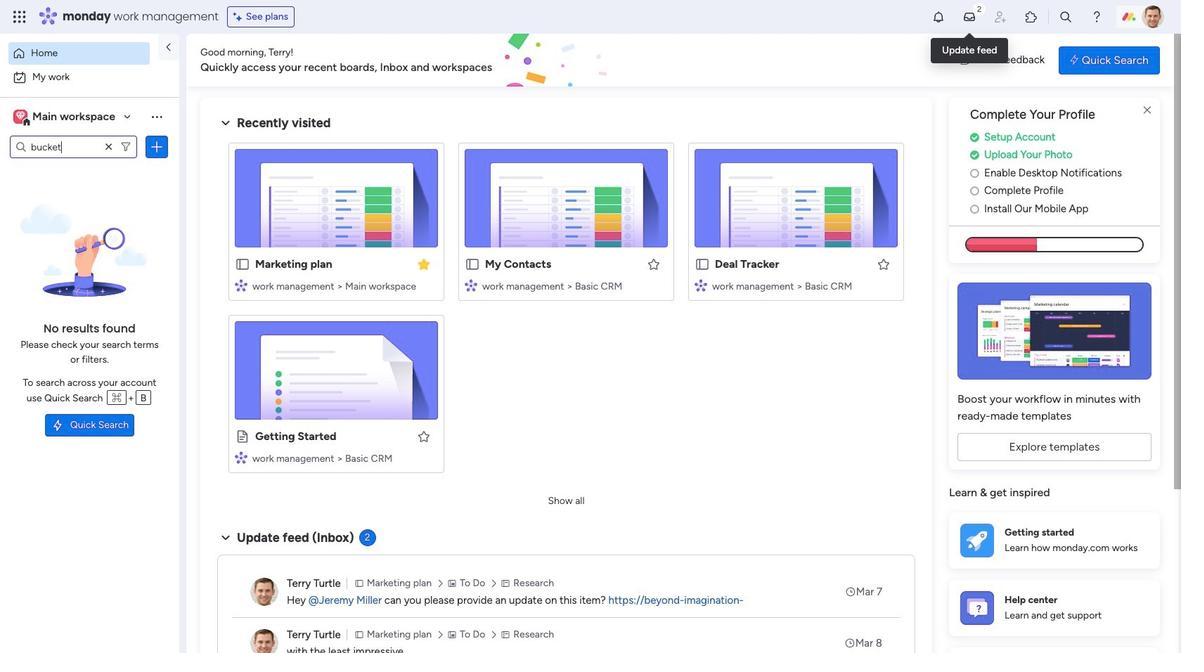 Task type: vqa. For each thing, say whether or not it's contained in the screenshot.
App Logo
no



Task type: describe. For each thing, give the bounding box(es) containing it.
remove from favorites image
[[417, 257, 431, 271]]

Search in workspace field
[[30, 139, 101, 155]]

component image for the left public board image
[[235, 451, 247, 464]]

add to favorites image
[[647, 257, 661, 271]]

v2 user feedback image
[[960, 52, 971, 68]]

public board image for add to favorites image
[[465, 257, 480, 272]]

1 option from the top
[[8, 42, 150, 65]]

2 check circle image from the top
[[970, 150, 979, 160]]

filters image
[[120, 141, 131, 153]]

dapulse x slim image
[[1139, 102, 1156, 119]]

getting started element
[[949, 512, 1160, 569]]

monday marketplace image
[[1024, 10, 1038, 24]]

templates image image
[[962, 283, 1147, 380]]

component image for remove from favorites icon's public board icon
[[235, 279, 247, 291]]

2 element
[[359, 529, 376, 546]]

help center element
[[949, 580, 1160, 636]]

2 circle o image from the top
[[970, 204, 979, 214]]

clear search image
[[102, 140, 116, 154]]

workspace options image
[[150, 109, 164, 124]]



Task type: locate. For each thing, give the bounding box(es) containing it.
1 check circle image from the top
[[970, 132, 979, 143]]

terry turtle image up terry turtle image
[[250, 578, 278, 606]]

v2 bolt switch image
[[1070, 52, 1078, 68]]

0 vertical spatial circle o image
[[970, 186, 979, 196]]

2 public board image from the left
[[465, 257, 480, 272]]

add to favorites image
[[877, 257, 891, 271], [417, 429, 431, 443]]

1 horizontal spatial add to favorites image
[[877, 257, 891, 271]]

search everything image
[[1059, 10, 1073, 24]]

0 horizontal spatial terry turtle image
[[250, 578, 278, 606]]

add to favorites image for public board image to the top
[[877, 257, 891, 271]]

0 horizontal spatial public board image
[[235, 257, 250, 272]]

close update feed (inbox) image
[[217, 529, 234, 546]]

0 vertical spatial public board image
[[695, 257, 710, 272]]

public board image for remove from favorites icon
[[235, 257, 250, 272]]

1 component image from the top
[[235, 279, 247, 291]]

workspace image
[[13, 109, 27, 124]]

help image
[[1090, 10, 1104, 24]]

0 vertical spatial terry turtle image
[[1142, 6, 1164, 28]]

1 vertical spatial add to favorites image
[[417, 429, 431, 443]]

2 option from the top
[[8, 66, 171, 89]]

close recently visited image
[[217, 115, 234, 131]]

check circle image
[[970, 132, 979, 143], [970, 150, 979, 160]]

1 vertical spatial public board image
[[235, 429, 250, 444]]

terry turtle image
[[1142, 6, 1164, 28], [250, 578, 278, 606]]

1 horizontal spatial terry turtle image
[[1142, 6, 1164, 28]]

workspace selection element
[[13, 108, 117, 127]]

0 horizontal spatial add to favorites image
[[417, 429, 431, 443]]

terry turtle image right help icon
[[1142, 6, 1164, 28]]

terry turtle image
[[250, 629, 278, 653]]

1 circle o image from the top
[[970, 186, 979, 196]]

1 vertical spatial circle o image
[[970, 204, 979, 214]]

circle o image
[[970, 168, 979, 178]]

select product image
[[13, 10, 27, 24]]

1 horizontal spatial public board image
[[695, 257, 710, 272]]

update feed image
[[962, 10, 976, 24]]

add to favorites image for the left public board image
[[417, 429, 431, 443]]

0 vertical spatial check circle image
[[970, 132, 979, 143]]

0 vertical spatial option
[[8, 42, 150, 65]]

1 vertical spatial terry turtle image
[[250, 578, 278, 606]]

1 horizontal spatial public board image
[[465, 257, 480, 272]]

0 horizontal spatial public board image
[[235, 429, 250, 444]]

circle o image
[[970, 186, 979, 196], [970, 204, 979, 214]]

1 vertical spatial check circle image
[[970, 150, 979, 160]]

0 vertical spatial component image
[[235, 279, 247, 291]]

1 public board image from the left
[[235, 257, 250, 272]]

options image
[[150, 140, 164, 154]]

public board image
[[695, 257, 710, 272], [235, 429, 250, 444]]

quick search results list box
[[217, 131, 915, 490]]

public board image
[[235, 257, 250, 272], [465, 257, 480, 272]]

option
[[8, 42, 150, 65], [8, 66, 171, 89]]

1 vertical spatial component image
[[235, 451, 247, 464]]

2 component image from the top
[[235, 451, 247, 464]]

0 vertical spatial add to favorites image
[[877, 257, 891, 271]]

see plans image
[[233, 9, 246, 25]]

2 image
[[973, 1, 986, 17]]

component image
[[235, 279, 247, 291], [235, 451, 247, 464]]

workspace image
[[16, 109, 25, 124]]

1 vertical spatial option
[[8, 66, 171, 89]]

notifications image
[[931, 10, 946, 24]]



